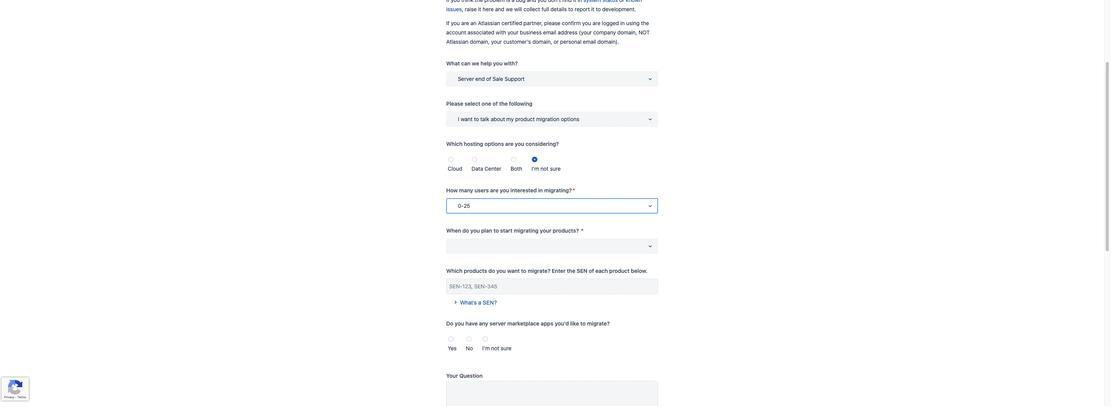 Task type: vqa. For each thing, say whether or not it's contained in the screenshot.
I'm
yes



Task type: describe. For each thing, give the bounding box(es) containing it.
1 vertical spatial of
[[493, 100, 498, 107]]

1 horizontal spatial atlassian
[[478, 20, 500, 26]]

cloud
[[448, 166, 462, 172]]

2 horizontal spatial domain,
[[617, 29, 637, 36]]

which for which hosting options are you considering?
[[446, 141, 462, 147]]

when
[[446, 228, 461, 234]]

in inside 'if you are an atlassian certified partner, please confirm you are logged in using the account associated with your business email address (your company domain, not atlassian domain, your customer's domain, or personal email domain).'
[[620, 20, 625, 26]]

users
[[475, 187, 489, 194]]

option group for marketplace
[[446, 332, 658, 354]]

option group for considering?
[[446, 152, 658, 174]]

you left interested
[[500, 187, 509, 194]]

one
[[482, 100, 491, 107]]

personal
[[560, 38, 581, 45]]

known issues
[[446, 0, 642, 12]]

question
[[459, 373, 483, 380]]

using
[[626, 20, 640, 26]]

0 vertical spatial we
[[506, 6, 513, 12]]

if
[[446, 20, 449, 26]]

hosting
[[464, 141, 483, 147]]

have
[[465, 321, 478, 327]]

are right users
[[490, 187, 498, 194]]

migrating
[[514, 228, 538, 234]]

interested
[[510, 187, 537, 194]]

(your
[[579, 29, 592, 36]]

, raise it here and we will collect full details to report it to development.
[[462, 6, 636, 12]]

2 horizontal spatial of
[[589, 268, 594, 275]]

0 vertical spatial do
[[462, 228, 469, 234]]

not
[[639, 29, 650, 36]]

please
[[446, 100, 463, 107]]

0-
[[458, 203, 464, 210]]

yes
[[448, 346, 457, 352]]

an
[[470, 20, 476, 26]]

help
[[481, 60, 492, 67]]

server
[[458, 76, 474, 82]]

1 vertical spatial email
[[583, 38, 596, 45]]

collect
[[524, 6, 540, 12]]

which products do you want to migrate? enter the sen of each product below.
[[446, 268, 648, 275]]

to left "talk"
[[474, 116, 479, 123]]

1 horizontal spatial not
[[540, 166, 549, 172]]

to right plan
[[494, 228, 499, 234]]

known
[[626, 0, 642, 3]]

1 horizontal spatial do
[[488, 268, 495, 275]]

domain).
[[597, 38, 619, 45]]

you up '(your'
[[582, 20, 591, 26]]

25
[[464, 203, 470, 210]]

account
[[446, 29, 466, 36]]

migration
[[536, 116, 559, 123]]

when do you plan to start migrating your products? *
[[446, 228, 583, 234]]

1 horizontal spatial domain,
[[532, 38, 552, 45]]

0 horizontal spatial domain,
[[470, 38, 490, 45]]

to left report
[[568, 6, 573, 12]]

center
[[485, 166, 501, 172]]

customer's
[[503, 38, 531, 45]]

below.
[[631, 268, 648, 275]]

,
[[462, 6, 463, 12]]

do you have any server marketplace apps you'd like to migrate?
[[446, 321, 610, 327]]

marketplace
[[507, 321, 539, 327]]

0 vertical spatial i'm not sure
[[531, 166, 561, 172]]

my
[[506, 116, 514, 123]]

0 vertical spatial product
[[515, 116, 535, 123]]

2 open image from the top
[[646, 242, 655, 251]]

if you are an atlassian certified partner, please confirm you are logged in using the account associated with your business email address (your company domain, not atlassian domain, your customer's domain, or personal email domain).
[[446, 20, 650, 45]]

partner,
[[523, 20, 543, 26]]

i
[[458, 116, 459, 123]]

i want to talk about my product migration options
[[458, 116, 579, 123]]

a
[[478, 300, 481, 306]]

end
[[475, 76, 485, 82]]

2 horizontal spatial your
[[540, 228, 551, 234]]

which hosting options are you considering?
[[446, 141, 559, 147]]

which for which products do you want to migrate? enter the sen of each product below.
[[446, 268, 462, 275]]

with
[[496, 29, 506, 36]]

certified
[[502, 20, 522, 26]]

to right report
[[596, 6, 601, 12]]

1 horizontal spatial want
[[507, 268, 520, 275]]

sen
[[577, 268, 587, 275]]

0-25
[[458, 203, 470, 210]]

what
[[446, 60, 460, 67]]

how
[[446, 187, 458, 194]]

no
[[466, 346, 473, 352]]

0 vertical spatial your
[[507, 29, 518, 36]]

raise
[[465, 6, 477, 12]]

report
[[575, 6, 590, 12]]

data
[[472, 166, 483, 172]]

and
[[495, 6, 504, 12]]

any
[[479, 321, 488, 327]]

to right like
[[580, 321, 586, 327]]

can
[[461, 60, 471, 67]]

plan
[[481, 228, 492, 234]]

your
[[446, 373, 458, 380]]

your question
[[446, 373, 483, 380]]

1 it from the left
[[478, 6, 481, 12]]

0 horizontal spatial we
[[472, 60, 479, 67]]

please
[[544, 20, 560, 26]]

are down my
[[505, 141, 513, 147]]

each
[[595, 268, 608, 275]]

you left plan
[[470, 228, 480, 234]]

address
[[558, 29, 577, 36]]

how many users are you interested in migrating? *
[[446, 187, 575, 194]]

logged
[[602, 20, 619, 26]]



Task type: locate. For each thing, give the bounding box(es) containing it.
0 vertical spatial option group
[[446, 152, 658, 174]]

domain, down associated
[[470, 38, 490, 45]]

None radio
[[448, 157, 454, 163], [466, 337, 472, 343], [483, 337, 488, 343], [448, 157, 454, 163], [466, 337, 472, 343], [483, 337, 488, 343]]

it right report
[[591, 6, 594, 12]]

which left hosting
[[446, 141, 462, 147]]

many
[[459, 187, 473, 194]]

are left an
[[461, 20, 469, 26]]

1 vertical spatial i'm not sure
[[482, 346, 511, 352]]

domain, left or
[[532, 38, 552, 45]]

confirm
[[562, 20, 581, 26]]

enter
[[552, 268, 566, 275]]

i'm not sure down server at bottom left
[[482, 346, 511, 352]]

product
[[515, 116, 535, 123], [609, 268, 630, 275]]

email down '(your'
[[583, 38, 596, 45]]

0 vertical spatial *
[[573, 187, 575, 194]]

your right migrating
[[540, 228, 551, 234]]

options right migration
[[561, 116, 579, 123]]

which left the products
[[446, 268, 462, 275]]

0 horizontal spatial not
[[491, 346, 499, 352]]

1 vertical spatial open image
[[646, 202, 655, 211]]

want
[[461, 116, 473, 123], [507, 268, 520, 275]]

1 horizontal spatial the
[[567, 268, 575, 275]]

2 which from the top
[[446, 268, 462, 275]]

here
[[483, 6, 494, 12]]

domain, down using
[[617, 29, 637, 36]]

1 vertical spatial the
[[499, 100, 508, 107]]

0 vertical spatial sure
[[550, 166, 561, 172]]

you right if
[[451, 20, 460, 26]]

the inside 'if you are an atlassian certified partner, please confirm you are logged in using the account associated with your business email address (your company domain, not atlassian domain, your customer's domain, or personal email domain).'
[[641, 20, 649, 26]]

will
[[514, 6, 522, 12]]

open image
[[646, 115, 655, 124], [646, 242, 655, 251]]

issues
[[446, 6, 462, 12]]

option group containing yes
[[446, 332, 658, 354]]

want right the products
[[507, 268, 520, 275]]

of right one on the top
[[493, 100, 498, 107]]

you'd
[[555, 321, 569, 327]]

to up which products do you want to migrate? enter the sen of each product below. text field
[[521, 268, 526, 275]]

with?
[[504, 60, 518, 67]]

1 vertical spatial atlassian
[[446, 38, 468, 45]]

0 horizontal spatial your
[[491, 38, 502, 45]]

0 horizontal spatial want
[[461, 116, 473, 123]]

0 horizontal spatial of
[[486, 76, 491, 82]]

open image for server end of sale support
[[646, 74, 655, 84]]

products?
[[553, 228, 579, 234]]

we left will
[[506, 6, 513, 12]]

of right sen
[[589, 268, 594, 275]]

1 horizontal spatial options
[[561, 116, 579, 123]]

1 horizontal spatial we
[[506, 6, 513, 12]]

details
[[550, 6, 567, 12]]

2 vertical spatial of
[[589, 268, 594, 275]]

1 open image from the top
[[646, 74, 655, 84]]

option group containing cloud
[[446, 152, 658, 174]]

are up company
[[593, 20, 600, 26]]

1 horizontal spatial i'm
[[531, 166, 539, 172]]

not down considering?
[[540, 166, 549, 172]]

0 horizontal spatial i'm not sure
[[482, 346, 511, 352]]

None radio
[[472, 157, 477, 163], [511, 157, 516, 163], [532, 157, 537, 163], [448, 337, 454, 343], [472, 157, 477, 163], [511, 157, 516, 163], [532, 157, 537, 163], [448, 337, 454, 343]]

1 vertical spatial option group
[[446, 332, 658, 354]]

Which products do you want to migrate? Enter the SEN of each product below.  text field
[[446, 279, 658, 295]]

1 vertical spatial in
[[538, 187, 543, 194]]

data center
[[472, 166, 501, 172]]

option group
[[446, 152, 658, 174], [446, 332, 658, 354]]

it left the here
[[478, 6, 481, 12]]

development.
[[602, 6, 636, 12]]

1 vertical spatial open image
[[646, 242, 655, 251]]

talk
[[480, 116, 489, 123]]

support
[[505, 76, 525, 82]]

1 horizontal spatial email
[[583, 38, 596, 45]]

both
[[511, 166, 522, 172]]

0 horizontal spatial in
[[538, 187, 543, 194]]

the left sen
[[567, 268, 575, 275]]

1 option group from the top
[[446, 152, 658, 174]]

open image
[[646, 74, 655, 84], [646, 202, 655, 211]]

option group down apps on the bottom of page
[[446, 332, 658, 354]]

0 horizontal spatial options
[[485, 141, 504, 147]]

0 vertical spatial open image
[[646, 115, 655, 124]]

migrate?
[[528, 268, 550, 275], [587, 321, 610, 327]]

1 horizontal spatial in
[[620, 20, 625, 26]]

company
[[593, 29, 616, 36]]

what's a sen?
[[460, 300, 497, 306]]

want right the i
[[461, 116, 473, 123]]

server
[[490, 321, 506, 327]]

of right end
[[486, 76, 491, 82]]

1 vertical spatial sure
[[501, 346, 511, 352]]

0 horizontal spatial it
[[478, 6, 481, 12]]

0 vertical spatial which
[[446, 141, 462, 147]]

1 vertical spatial do
[[488, 268, 495, 275]]

atlassian
[[478, 20, 500, 26], [446, 38, 468, 45]]

like
[[570, 321, 579, 327]]

0 horizontal spatial i'm
[[482, 346, 490, 352]]

i'm
[[531, 166, 539, 172], [482, 346, 490, 352]]

options
[[561, 116, 579, 123], [485, 141, 504, 147]]

1 vertical spatial product
[[609, 268, 630, 275]]

1 vertical spatial we
[[472, 60, 479, 67]]

sale
[[493, 76, 503, 82]]

1 vertical spatial options
[[485, 141, 504, 147]]

about
[[491, 116, 505, 123]]

1 vertical spatial migrate?
[[587, 321, 610, 327]]

which
[[446, 141, 462, 147], [446, 268, 462, 275]]

2 horizontal spatial the
[[641, 20, 649, 26]]

your down certified
[[507, 29, 518, 36]]

1 horizontal spatial it
[[591, 6, 594, 12]]

associated
[[468, 29, 494, 36]]

1 vertical spatial which
[[446, 268, 462, 275]]

0 horizontal spatial sure
[[501, 346, 511, 352]]

what's a sen? button
[[446, 291, 502, 311]]

1 vertical spatial not
[[491, 346, 499, 352]]

0 vertical spatial migrate?
[[528, 268, 550, 275]]

apps
[[541, 321, 553, 327]]

the up not
[[641, 20, 649, 26]]

1 horizontal spatial migrate?
[[587, 321, 610, 327]]

0 vertical spatial in
[[620, 20, 625, 26]]

in left using
[[620, 20, 625, 26]]

1 vertical spatial your
[[491, 38, 502, 45]]

1 horizontal spatial i'm not sure
[[531, 166, 561, 172]]

2 open image from the top
[[646, 202, 655, 211]]

0 vertical spatial open image
[[646, 74, 655, 84]]

0 vertical spatial not
[[540, 166, 549, 172]]

the up about
[[499, 100, 508, 107]]

sure
[[550, 166, 561, 172], [501, 346, 511, 352]]

i'm right both
[[531, 166, 539, 172]]

1 vertical spatial want
[[507, 268, 520, 275]]

0 horizontal spatial email
[[543, 29, 556, 36]]

select
[[465, 100, 480, 107]]

options right hosting
[[485, 141, 504, 147]]

product right each
[[609, 268, 630, 275]]

you right do on the bottom left
[[455, 321, 464, 327]]

server end of sale support
[[458, 76, 525, 82]]

sure up migrating?
[[550, 166, 561, 172]]

what can we help you with?
[[446, 60, 518, 67]]

i'm right no
[[482, 346, 490, 352]]

atlassian up associated
[[478, 20, 500, 26]]

to
[[568, 6, 573, 12], [596, 6, 601, 12], [474, 116, 479, 123], [494, 228, 499, 234], [521, 268, 526, 275], [580, 321, 586, 327]]

option group down considering?
[[446, 152, 658, 174]]

in right interested
[[538, 187, 543, 194]]

you right the products
[[496, 268, 506, 275]]

migrate? right like
[[587, 321, 610, 327]]

0 horizontal spatial atlassian
[[446, 38, 468, 45]]

1 horizontal spatial product
[[609, 268, 630, 275]]

2 vertical spatial the
[[567, 268, 575, 275]]

email down please
[[543, 29, 556, 36]]

what's
[[460, 300, 477, 306]]

2 option group from the top
[[446, 332, 658, 354]]

please select one of the following
[[446, 100, 532, 107]]

0 vertical spatial the
[[641, 20, 649, 26]]

business
[[520, 29, 542, 36]]

following
[[509, 100, 532, 107]]

migrate? left enter
[[528, 268, 550, 275]]

* right migrating?
[[573, 187, 575, 194]]

0 horizontal spatial *
[[573, 187, 575, 194]]

migrating?
[[544, 187, 572, 194]]

sen?
[[483, 300, 497, 306]]

your down with
[[491, 38, 502, 45]]

we
[[506, 6, 513, 12], [472, 60, 479, 67]]

* right products?
[[581, 228, 583, 234]]

email
[[543, 29, 556, 36], [583, 38, 596, 45]]

full
[[542, 6, 549, 12]]

product right my
[[515, 116, 535, 123]]

we right can
[[472, 60, 479, 67]]

not
[[540, 166, 549, 172], [491, 346, 499, 352]]

1 open image from the top
[[646, 115, 655, 124]]

1 vertical spatial *
[[581, 228, 583, 234]]

domain,
[[617, 29, 637, 36], [470, 38, 490, 45], [532, 38, 552, 45]]

the
[[641, 20, 649, 26], [499, 100, 508, 107], [567, 268, 575, 275]]

1 horizontal spatial *
[[581, 228, 583, 234]]

products
[[464, 268, 487, 275]]

do right the products
[[488, 268, 495, 275]]

you right help
[[493, 60, 502, 67]]

0 horizontal spatial do
[[462, 228, 469, 234]]

1 horizontal spatial your
[[507, 29, 518, 36]]

open image for 0-25
[[646, 202, 655, 211]]

do
[[462, 228, 469, 234], [488, 268, 495, 275]]

or
[[554, 38, 559, 45]]

sure down server at bottom left
[[501, 346, 511, 352]]

1 horizontal spatial sure
[[550, 166, 561, 172]]

known issues link
[[446, 0, 642, 12]]

1 which from the top
[[446, 141, 462, 147]]

not down server at bottom left
[[491, 346, 499, 352]]

0 vertical spatial atlassian
[[478, 20, 500, 26]]

1 vertical spatial i'm
[[482, 346, 490, 352]]

0 vertical spatial i'm
[[531, 166, 539, 172]]

atlassian down account
[[446, 38, 468, 45]]

2 vertical spatial your
[[540, 228, 551, 234]]

0 horizontal spatial migrate?
[[528, 268, 550, 275]]

do
[[446, 321, 453, 327]]

2 it from the left
[[591, 6, 594, 12]]

you left considering?
[[515, 141, 524, 147]]

0 vertical spatial want
[[461, 116, 473, 123]]

do right when
[[462, 228, 469, 234]]

0 horizontal spatial the
[[499, 100, 508, 107]]

0 vertical spatial of
[[486, 76, 491, 82]]

1 horizontal spatial of
[[493, 100, 498, 107]]

0 vertical spatial options
[[561, 116, 579, 123]]

i'm not sure up migrating?
[[531, 166, 561, 172]]

0 horizontal spatial product
[[515, 116, 535, 123]]

your
[[507, 29, 518, 36], [491, 38, 502, 45], [540, 228, 551, 234]]

0 vertical spatial email
[[543, 29, 556, 36]]

considering?
[[526, 141, 559, 147]]



